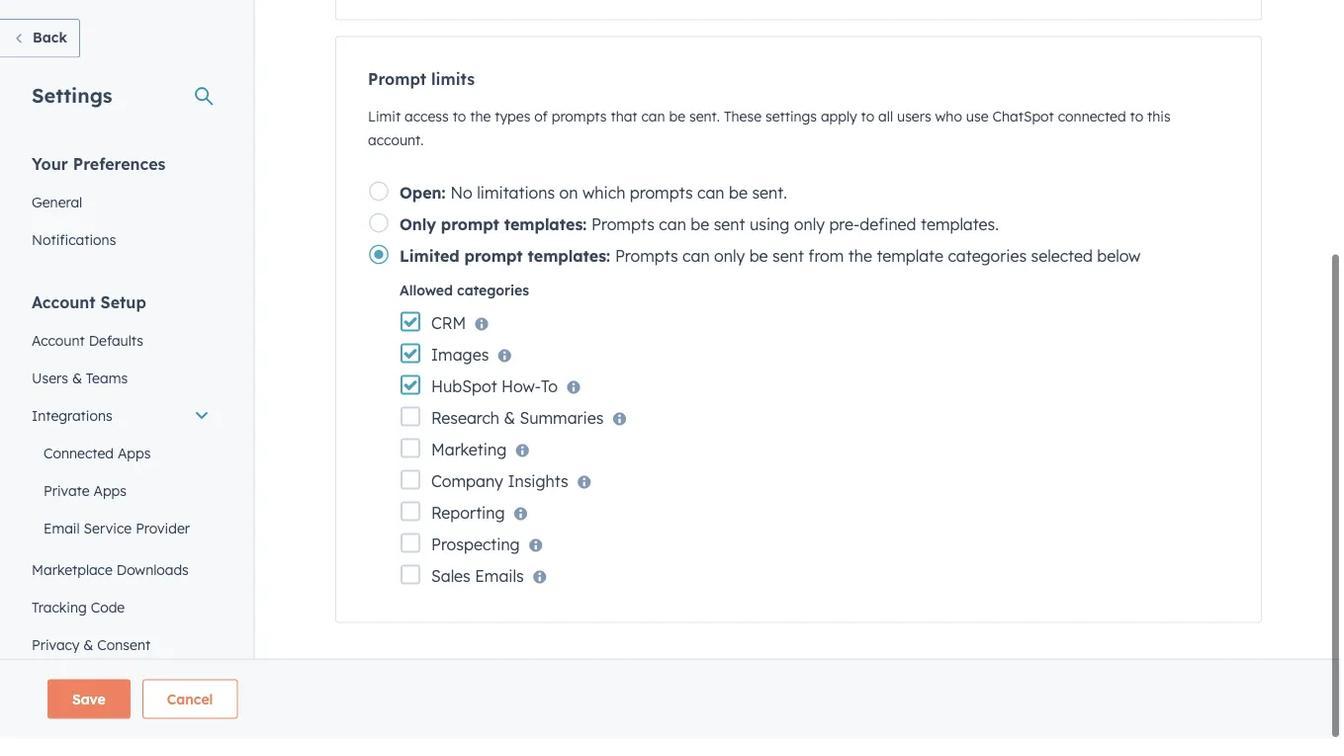 Task type: locate. For each thing, give the bounding box(es) containing it.
can down only prompt templates: prompts can be sent using only pre-defined templates.
[[683, 247, 710, 267]]

limit
[[368, 109, 401, 126]]

2 horizontal spatial &
[[504, 410, 515, 429]]

0 vertical spatial categories
[[948, 247, 1027, 267]]

categories up crm
[[457, 283, 529, 300]]

below
[[1097, 247, 1141, 267]]

categories down templates.
[[948, 247, 1027, 267]]

0 vertical spatial prompts
[[592, 216, 655, 235]]

0 vertical spatial the
[[470, 109, 491, 126]]

privacy & consent
[[32, 638, 150, 655]]

the
[[470, 109, 491, 126], [848, 247, 872, 267]]

apps inside private apps link
[[93, 483, 127, 501]]

& right users
[[72, 370, 82, 388]]

sent down using
[[773, 247, 804, 267]]

0 horizontal spatial to
[[453, 109, 466, 126]]

to right access
[[453, 109, 466, 126]]

& down the how-
[[504, 410, 515, 429]]

be inside the limit access to the types of prompts that can be sent. these settings apply to all users who use chatspot connected to this account.
[[669, 109, 686, 126]]

apply
[[821, 109, 857, 126]]

categories
[[948, 247, 1027, 267], [457, 283, 529, 300]]

email
[[44, 521, 80, 538]]

tracking code link
[[20, 590, 222, 628]]

apps for private apps
[[93, 483, 127, 501]]

template
[[877, 247, 944, 267]]

private apps link
[[20, 473, 222, 511]]

0 horizontal spatial only
[[714, 247, 745, 267]]

only left pre-
[[794, 216, 825, 235]]

allowed
[[400, 283, 453, 300]]

sent
[[714, 216, 745, 235], [773, 247, 804, 267]]

1 vertical spatial templates:
[[528, 247, 610, 267]]

crm
[[431, 315, 466, 334]]

reporting
[[431, 504, 505, 524]]

sales emails
[[431, 568, 524, 588]]

company
[[431, 473, 503, 493]]

notifications
[[32, 232, 116, 249]]

1 vertical spatial prompt
[[464, 247, 523, 267]]

1 vertical spatial &
[[504, 410, 515, 429]]

0 horizontal spatial categories
[[457, 283, 529, 300]]

of
[[534, 109, 548, 126]]

be down using
[[749, 247, 768, 267]]

setup
[[100, 293, 146, 313]]

1 horizontal spatial categories
[[948, 247, 1027, 267]]

prompts right of
[[552, 109, 607, 126]]

0 vertical spatial account
[[32, 293, 96, 313]]

prompt down no
[[441, 216, 499, 235]]

& for users
[[72, 370, 82, 388]]

open:
[[400, 184, 446, 204]]

prompt up the allowed categories
[[464, 247, 523, 267]]

integrations button
[[20, 398, 222, 436]]

your
[[32, 155, 68, 175]]

account up account defaults on the top left
[[32, 293, 96, 313]]

settings
[[766, 109, 817, 126]]

limited prompt templates: prompts can only be sent from the template categories selected below
[[400, 247, 1141, 267]]

connected
[[44, 446, 114, 463]]

only down only prompt templates: prompts can be sent using only pre-defined templates.
[[714, 247, 745, 267]]

2 account from the top
[[32, 333, 85, 350]]

apps down integrations button
[[118, 446, 151, 463]]

prompts down the which
[[592, 216, 655, 235]]

2 horizontal spatial to
[[1130, 109, 1144, 126]]

0 vertical spatial templates:
[[504, 216, 587, 235]]

the right from
[[848, 247, 872, 267]]

hubspot how-to
[[431, 378, 558, 398]]

0 horizontal spatial &
[[72, 370, 82, 388]]

templates: for limited prompt templates:
[[528, 247, 610, 267]]

1 vertical spatial sent
[[773, 247, 804, 267]]

the left types
[[470, 109, 491, 126]]

sent left using
[[714, 216, 745, 235]]

& right privacy
[[83, 638, 93, 655]]

&
[[72, 370, 82, 388], [504, 410, 515, 429], [83, 638, 93, 655]]

account setup element
[[20, 292, 222, 703]]

& for research
[[504, 410, 515, 429]]

1 horizontal spatial prompts
[[630, 184, 693, 204]]

1 vertical spatial prompts
[[630, 184, 693, 204]]

account up users
[[32, 333, 85, 350]]

prompts
[[552, 109, 607, 126], [630, 184, 693, 204]]

that
[[611, 109, 638, 126]]

private
[[44, 483, 90, 501]]

prompts down only prompt templates: prompts can be sent using only pre-defined templates.
[[615, 247, 678, 267]]

apps for connected apps
[[118, 446, 151, 463]]

prompts up only prompt templates: prompts can be sent using only pre-defined templates.
[[630, 184, 693, 204]]

general link
[[20, 184, 222, 222]]

0 vertical spatial prompt
[[441, 216, 499, 235]]

can down open: no limitations on which prompts can be sent.
[[659, 216, 686, 235]]

0 vertical spatial sent.
[[689, 109, 720, 126]]

1 account from the top
[[32, 293, 96, 313]]

& inside allowed categories 'element'
[[504, 410, 515, 429]]

prompts
[[592, 216, 655, 235], [615, 247, 678, 267]]

types
[[495, 109, 531, 126]]

& inside "link"
[[83, 638, 93, 655]]

to left this
[[1130, 109, 1144, 126]]

users & teams link
[[20, 361, 222, 398]]

page section element
[[0, 681, 1341, 720]]

your preferences element
[[20, 154, 222, 260]]

1 vertical spatial prompts
[[615, 247, 678, 267]]

0 vertical spatial apps
[[118, 446, 151, 463]]

provider
[[136, 521, 190, 538]]

only prompt templates: prompts can be sent using only pre-defined templates.
[[400, 216, 999, 235]]

can
[[641, 109, 665, 126], [697, 184, 725, 204], [659, 216, 686, 235], [683, 247, 710, 267]]

sent. up using
[[752, 184, 787, 204]]

emails
[[475, 568, 524, 588]]

tracking
[[32, 600, 87, 617]]

1 horizontal spatial &
[[83, 638, 93, 655]]

0 vertical spatial &
[[72, 370, 82, 388]]

0 vertical spatial only
[[794, 216, 825, 235]]

can inside the limit access to the types of prompts that can be sent. these settings apply to all users who use chatspot connected to this account.
[[641, 109, 665, 126]]

1 vertical spatial the
[[848, 247, 872, 267]]

0 horizontal spatial the
[[470, 109, 491, 126]]

account
[[32, 293, 96, 313], [32, 333, 85, 350]]

1 horizontal spatial the
[[848, 247, 872, 267]]

3 to from the left
[[1130, 109, 1144, 126]]

prompt
[[441, 216, 499, 235], [464, 247, 523, 267]]

account.
[[368, 133, 424, 150]]

code
[[91, 600, 125, 617]]

to
[[453, 109, 466, 126], [861, 109, 875, 126], [1130, 109, 1144, 126]]

be
[[669, 109, 686, 126], [729, 184, 748, 204], [691, 216, 709, 235], [749, 247, 768, 267]]

prospecting
[[431, 536, 520, 556]]

sent. left 'these'
[[689, 109, 720, 126]]

from
[[808, 247, 844, 267]]

0 horizontal spatial sent
[[714, 216, 745, 235]]

1 horizontal spatial to
[[861, 109, 875, 126]]

marketing
[[431, 441, 507, 461]]

1 vertical spatial account
[[32, 333, 85, 350]]

service
[[84, 521, 132, 538]]

apps
[[118, 446, 151, 463], [93, 483, 127, 501]]

prompt for only
[[441, 216, 499, 235]]

marketplace downloads
[[32, 562, 189, 580]]

1 to from the left
[[453, 109, 466, 126]]

only
[[400, 216, 436, 235]]

be right that
[[669, 109, 686, 126]]

1 vertical spatial only
[[714, 247, 745, 267]]

to left all
[[861, 109, 875, 126]]

1 vertical spatial categories
[[457, 283, 529, 300]]

1 vertical spatial sent.
[[752, 184, 787, 204]]

sent. inside the limit access to the types of prompts that can be sent. these settings apply to all users who use chatspot connected to this account.
[[689, 109, 720, 126]]

can right that
[[641, 109, 665, 126]]

sent.
[[689, 109, 720, 126], [752, 184, 787, 204]]

2 vertical spatial &
[[83, 638, 93, 655]]

account inside 'link'
[[32, 333, 85, 350]]

1 vertical spatial apps
[[93, 483, 127, 501]]

summaries
[[520, 410, 604, 429]]

0 horizontal spatial sent.
[[689, 109, 720, 126]]

0 horizontal spatial prompts
[[552, 109, 607, 126]]

templates:
[[504, 216, 587, 235], [528, 247, 610, 267]]

apps up service
[[93, 483, 127, 501]]

0 vertical spatial prompts
[[552, 109, 607, 126]]

apps inside connected apps link
[[118, 446, 151, 463]]



Task type: describe. For each thing, give the bounding box(es) containing it.
downloads
[[116, 562, 189, 580]]

how-
[[502, 378, 541, 398]]

can up only prompt templates: prompts can be sent using only pre-defined templates.
[[697, 184, 725, 204]]

account for account defaults
[[32, 333, 85, 350]]

access
[[405, 109, 449, 126]]

users
[[32, 370, 68, 388]]

no
[[450, 184, 473, 204]]

these
[[724, 109, 762, 126]]

allowed categories element
[[400, 308, 628, 593]]

marketplace
[[32, 562, 113, 580]]

email service provider
[[44, 521, 190, 538]]

account for account setup
[[32, 293, 96, 313]]

all
[[878, 109, 893, 126]]

prompt limits
[[368, 70, 475, 90]]

users
[[897, 109, 931, 126]]

consent
[[97, 638, 150, 655]]

prompts for limited prompt templates:
[[615, 247, 678, 267]]

images
[[431, 346, 489, 366]]

be left using
[[691, 216, 709, 235]]

save button
[[47, 681, 130, 720]]

prompts for only prompt templates:
[[592, 216, 655, 235]]

0 vertical spatial sent
[[714, 216, 745, 235]]

privacy & consent link
[[20, 628, 222, 665]]

integrations
[[32, 408, 112, 425]]

limit access to the types of prompts that can be sent. these settings apply to all users who use chatspot connected to this account.
[[368, 109, 1171, 150]]

general
[[32, 194, 82, 212]]

be up only prompt templates: prompts can be sent using only pre-defined templates.
[[729, 184, 748, 204]]

prompts inside the limit access to the types of prompts that can be sent. these settings apply to all users who use chatspot connected to this account.
[[552, 109, 607, 126]]

defaults
[[89, 333, 143, 350]]

back link
[[0, 20, 80, 59]]

on
[[559, 184, 578, 204]]

limited
[[400, 247, 460, 267]]

cancel
[[167, 691, 213, 709]]

who
[[935, 109, 962, 126]]

teams
[[86, 370, 128, 388]]

& for privacy
[[83, 638, 93, 655]]

email service provider link
[[20, 511, 222, 548]]

which
[[583, 184, 625, 204]]

marketplace downloads link
[[20, 552, 222, 590]]

notifications link
[[20, 222, 222, 260]]

insights
[[508, 473, 568, 493]]

limitations
[[477, 184, 555, 204]]

templates: for only prompt templates:
[[504, 216, 587, 235]]

1 horizontal spatial sent.
[[752, 184, 787, 204]]

preferences
[[73, 155, 166, 175]]

privacy
[[32, 638, 80, 655]]

research
[[431, 410, 500, 429]]

back
[[33, 30, 67, 47]]

open: no limitations on which prompts can be sent.
[[400, 184, 787, 204]]

your preferences
[[32, 155, 166, 175]]

private apps
[[44, 483, 127, 501]]

chatspot
[[993, 109, 1054, 126]]

1 horizontal spatial only
[[794, 216, 825, 235]]

this
[[1147, 109, 1171, 126]]

hubspot
[[431, 378, 497, 398]]

save
[[72, 691, 106, 709]]

pre-
[[829, 216, 860, 235]]

the inside the limit access to the types of prompts that can be sent. these settings apply to all users who use chatspot connected to this account.
[[470, 109, 491, 126]]

connected apps
[[44, 446, 151, 463]]

company insights
[[431, 473, 568, 493]]

account defaults link
[[20, 323, 222, 361]]

selected
[[1031, 247, 1093, 267]]

limits
[[431, 70, 475, 90]]

account setup
[[32, 293, 146, 313]]

use
[[966, 109, 989, 126]]

to
[[541, 378, 558, 398]]

defined
[[860, 216, 917, 235]]

account defaults
[[32, 333, 143, 350]]

templates.
[[921, 216, 999, 235]]

allowed categories
[[400, 283, 529, 300]]

cancel button
[[142, 681, 238, 720]]

research & summaries
[[431, 410, 604, 429]]

connected
[[1058, 109, 1126, 126]]

users & teams
[[32, 370, 128, 388]]

sales
[[431, 568, 471, 588]]

2 to from the left
[[861, 109, 875, 126]]

prompt for limited
[[464, 247, 523, 267]]

using
[[750, 216, 790, 235]]

1 horizontal spatial sent
[[773, 247, 804, 267]]

prompt
[[368, 70, 426, 90]]

connected apps link
[[20, 436, 222, 473]]

settings
[[32, 84, 112, 108]]

tracking code
[[32, 600, 125, 617]]



Task type: vqa. For each thing, say whether or not it's contained in the screenshot.
the Marketplaces image
no



